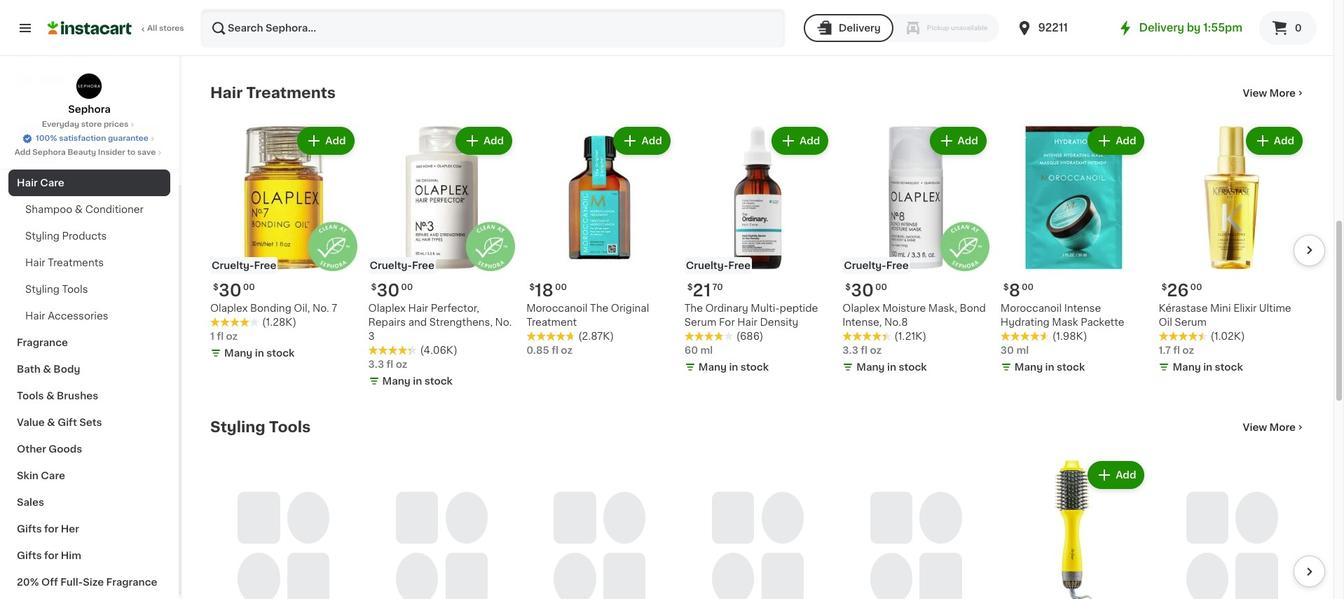Task type: describe. For each thing, give the bounding box(es) containing it.
20% off full-size fragrance
[[17, 578, 157, 587]]

add for olaplex moisture mask, bond intense, no.8
[[958, 136, 978, 146]]

1 vertical spatial 60 ml
[[685, 345, 713, 355]]

gifts for him
[[17, 551, 81, 561]]

moroccanoil for 18
[[526, 303, 588, 313]]

& for shampoo
[[75, 205, 83, 214]]

serum inside the ordinary multi-peptide serum for hair density
[[685, 317, 717, 327]]

party
[[58, 125, 86, 135]]

oil,
[[294, 303, 310, 313]]

value & gift sets
[[17, 418, 102, 428]]

bath
[[17, 364, 41, 374]]

ready
[[88, 125, 121, 135]]

delivery by 1:55pm
[[1139, 22, 1243, 33]]

other
[[17, 444, 46, 454]]

1 vertical spatial sephora
[[32, 149, 66, 156]]

cruelty- for moisture
[[844, 261, 886, 270]]

add button for olaplex moisture mask, bond intense, no.8
[[931, 128, 985, 154]]

satisfaction
[[59, 135, 106, 142]]

ml inside button
[[542, 11, 555, 21]]

skin care link
[[8, 463, 170, 489]]

oz for kérastase mini elixir ultime oil serum
[[1183, 345, 1194, 355]]

strengthens,
[[429, 317, 493, 327]]

0 horizontal spatial hair treatments link
[[8, 250, 170, 276]]

for
[[719, 317, 735, 327]]

(1.28k)
[[262, 317, 297, 327]]

$ 30 00 for bonding
[[213, 282, 255, 298]]

oz inside 0.85 fl oz button
[[403, 11, 415, 21]]

60 inside button
[[526, 11, 540, 21]]

0 vertical spatial hair treatments link
[[210, 85, 336, 102]]

repairs
[[368, 317, 406, 327]]

goods
[[49, 444, 82, 454]]

body
[[53, 364, 80, 374]]

delivery for delivery by 1:55pm
[[1139, 22, 1185, 33]]

30 ml
[[1001, 345, 1029, 355]]

free for bonding
[[254, 261, 276, 270]]

add sephora beauty insider to save link
[[15, 147, 164, 158]]

20% off full-size fragrance link
[[8, 569, 170, 596]]

skin care
[[17, 471, 65, 481]]

hair inside olaplex hair perfector, repairs and strengthens, no. 3
[[408, 303, 428, 313]]

elixir
[[1234, 303, 1257, 313]]

oz for olaplex hair perfector, repairs and strengthens, no. 3
[[396, 359, 408, 369]]

delivery button
[[804, 14, 894, 42]]

100% satisfaction guarantee button
[[22, 130, 157, 144]]

mask,
[[929, 303, 957, 313]]

0 vertical spatial hair treatments
[[210, 86, 336, 100]]

hair accessories link
[[8, 303, 170, 329]]

sephora link
[[68, 73, 111, 116]]

2 vertical spatial styling
[[210, 420, 266, 434]]

value & gift sets link
[[8, 409, 170, 436]]

for for him
[[44, 551, 58, 561]]

18
[[535, 282, 554, 298]]

add for moroccanoil intense hydrating mask packette
[[1116, 136, 1136, 146]]

everyday store prices
[[42, 121, 128, 128]]

26
[[1167, 282, 1189, 298]]

ordinary
[[705, 303, 748, 313]]

1 horizontal spatial styling tools
[[210, 420, 311, 434]]

0 vertical spatial styling tools link
[[8, 276, 170, 303]]

0 horizontal spatial 1.7
[[1001, 11, 1013, 21]]

her
[[61, 524, 79, 534]]

view more link for hair treatments
[[1243, 86, 1306, 100]]

0.85 fl oz button
[[368, 0, 515, 23]]

1 vertical spatial 60
[[685, 345, 698, 355]]

add button for the ordinary multi-peptide serum for hair density
[[773, 128, 827, 154]]

8
[[1009, 282, 1021, 298]]

and
[[408, 317, 427, 327]]

again
[[71, 47, 99, 57]]

bond
[[960, 303, 986, 313]]

gift
[[58, 418, 77, 428]]

hair inside the ordinary multi-peptide serum for hair density
[[738, 317, 758, 327]]

(1.21k)
[[895, 331, 927, 341]]

packette
[[1081, 317, 1125, 327]]

20%
[[17, 578, 39, 587]]

peptide
[[780, 303, 818, 313]]

product group containing 21
[[685, 124, 831, 377]]

bonding
[[250, 303, 291, 313]]

& for tools
[[46, 391, 54, 401]]

ml for 21
[[701, 345, 713, 355]]

(2.87k)
[[578, 331, 614, 341]]

service type group
[[804, 14, 999, 42]]

$ for olaplex hair perfector, repairs and strengthens, no. 3
[[371, 283, 377, 291]]

1.7 inside the product group
[[1159, 345, 1171, 355]]

0 horizontal spatial fragrance
[[17, 338, 68, 348]]

tools & brushes
[[17, 391, 98, 401]]

1 many in stock button from the left
[[210, 0, 357, 29]]

cruelty-free for ordinary
[[686, 261, 751, 270]]

brushes
[[57, 391, 98, 401]]

item carousel region for hair treatments
[[191, 119, 1325, 397]]

olaplex hair perfector, repairs and strengthens, no. 3
[[368, 303, 512, 341]]

$ for kérastase mini elixir ultime oil serum
[[1162, 283, 1167, 291]]

shampoo
[[25, 205, 72, 214]]

oz for olaplex moisture mask, bond intense, no.8
[[870, 345, 882, 355]]

product group containing 26
[[1159, 124, 1306, 377]]

guarantee
[[108, 135, 149, 142]]

save
[[137, 149, 156, 156]]

moroccanoil the original treatment
[[526, 303, 649, 327]]

multi-
[[751, 303, 780, 313]]

(1.02k)
[[1211, 331, 1245, 341]]

olaplex for olaplex bonding oil, no. 7
[[210, 303, 248, 313]]

hair accessories
[[25, 311, 108, 321]]

all stores link
[[48, 8, 185, 48]]

tools inside 'link'
[[17, 391, 44, 401]]

moisture
[[883, 303, 926, 313]]

sales link
[[8, 489, 170, 516]]

add for moroccanoil the original treatment
[[642, 136, 662, 146]]

cruelty- for hair
[[370, 261, 412, 270]]

skin
[[17, 471, 39, 481]]

kérastase mini elixir ultime oil serum
[[1159, 303, 1292, 327]]

cruelty-free for moisture
[[844, 261, 909, 270]]

00 for bonding
[[243, 283, 255, 291]]

1 vertical spatial fragrance
[[106, 578, 157, 587]]

& for bath
[[43, 364, 51, 374]]

$ for olaplex moisture mask, bond intense, no.8
[[845, 283, 851, 291]]

products
[[62, 231, 107, 241]]

add for olaplex hair perfector, repairs and strengthens, no. 3
[[484, 136, 504, 146]]

00 for hair
[[401, 283, 413, 291]]

(1.98k)
[[1053, 331, 1087, 341]]

0 vertical spatial 1.7 fl oz
[[1001, 11, 1036, 21]]

3.3 for olaplex hair perfector, repairs and strengthens, no. 3
[[368, 359, 384, 369]]

insider
[[98, 149, 125, 156]]

add for olaplex bonding oil, no. 7
[[325, 136, 346, 146]]

7
[[332, 303, 337, 313]]

1 vertical spatial 0.85 fl oz
[[526, 345, 573, 355]]

$ 18 00
[[529, 282, 567, 298]]

0 horizontal spatial no.
[[313, 303, 329, 313]]

gifts for him link
[[8, 543, 170, 569]]

other goods
[[17, 444, 82, 454]]

add for the ordinary multi-peptide serum for hair density
[[800, 136, 820, 146]]

buy
[[39, 47, 59, 57]]

92211 button
[[1016, 8, 1100, 48]]

$ 30 00 for moisture
[[845, 282, 887, 298]]

intense,
[[843, 317, 882, 327]]

oil
[[1159, 317, 1172, 327]]

styling products
[[25, 231, 107, 241]]

3
[[368, 331, 375, 341]]

off
[[41, 578, 58, 587]]

lists
[[39, 75, 63, 85]]

lists link
[[8, 66, 170, 94]]

view for styling tools
[[1243, 422, 1267, 432]]

1 horizontal spatial tools
[[62, 285, 88, 294]]

the inside the ordinary multi-peptide serum for hair density
[[685, 303, 703, 313]]

olaplex moisture mask, bond intense, no.8
[[843, 303, 986, 327]]

no. inside olaplex hair perfector, repairs and strengthens, no. 3
[[495, 317, 512, 327]]

view for hair treatments
[[1243, 88, 1267, 98]]

21
[[693, 282, 711, 298]]

fl for kérastase mini elixir ultime oil serum
[[1173, 345, 1180, 355]]

density
[[760, 317, 799, 327]]

tools & brushes link
[[8, 383, 170, 409]]

add button for moroccanoil the original treatment
[[615, 128, 669, 154]]

oz for moroccanoil the original treatment
[[561, 345, 573, 355]]

instacart logo image
[[48, 20, 132, 36]]

1 vertical spatial treatments
[[48, 258, 104, 268]]

92211
[[1038, 22, 1068, 33]]

$ for moroccanoil intense hydrating mask packette
[[1004, 283, 1009, 291]]

hydrating
[[1001, 317, 1050, 327]]

olaplex for olaplex moisture mask, bond intense, no.8
[[843, 303, 880, 313]]

1 vertical spatial 1.7 fl oz
[[1159, 345, 1194, 355]]

oz for olaplex bonding oil, no. 7
[[226, 331, 238, 341]]



Task type: vqa. For each thing, say whether or not it's contained in the screenshot.
'Add' inside the Treatment Tracker modal 'dialog'
no



Task type: locate. For each thing, give the bounding box(es) containing it.
olaplex bonding oil, no. 7
[[210, 303, 337, 313]]

olaplex for olaplex hair perfector, repairs and strengthens, no. 3
[[368, 303, 406, 313]]

0 horizontal spatial 0.85 fl oz
[[368, 11, 415, 21]]

1 horizontal spatial 0.85
[[526, 345, 549, 355]]

1 cruelty- from the left
[[212, 261, 254, 270]]

1 horizontal spatial sephora
[[68, 104, 111, 114]]

0 horizontal spatial moroccanoil
[[526, 303, 588, 313]]

1 vertical spatial hair treatments link
[[8, 250, 170, 276]]

$ left 70
[[687, 283, 693, 291]]

1 vertical spatial styling tools link
[[210, 419, 311, 436]]

hair treatments link
[[210, 85, 336, 102], [8, 250, 170, 276]]

bath & body link
[[8, 356, 170, 383]]

30 up 1 fl oz
[[219, 282, 242, 298]]

1 horizontal spatial 0.85 fl oz
[[526, 345, 573, 355]]

moroccanoil up hydrating
[[1001, 303, 1062, 313]]

1 $ from the left
[[213, 283, 219, 291]]

0 vertical spatial 0.85
[[368, 11, 391, 21]]

gifts
[[17, 524, 42, 534], [17, 551, 42, 561]]

0 vertical spatial styling
[[25, 231, 60, 241]]

add button for olaplex hair perfector, repairs and strengthens, no. 3
[[457, 128, 511, 154]]

$ for the ordinary multi-peptide serum for hair density
[[687, 283, 693, 291]]

ultime
[[1259, 303, 1292, 313]]

cruelty-free for bonding
[[212, 261, 276, 270]]

6 00 from the left
[[1191, 283, 1203, 291]]

3.3 fl oz down the "intense,"
[[843, 345, 882, 355]]

fragrance right size
[[106, 578, 157, 587]]

3 cruelty-free from the left
[[370, 261, 435, 270]]

1 horizontal spatial 1.7 fl oz
[[1159, 345, 1194, 355]]

free up perfector,
[[412, 261, 435, 270]]

2 cruelty-free from the left
[[844, 261, 909, 270]]

moroccanoil up the treatment
[[526, 303, 588, 313]]

00 for the
[[555, 283, 567, 291]]

1.7 down oil
[[1159, 345, 1171, 355]]

00 inside $ 18 00
[[555, 283, 567, 291]]

gifts inside gifts for him link
[[17, 551, 42, 561]]

0 horizontal spatial treatments
[[48, 258, 104, 268]]

1 vertical spatial beauty
[[68, 149, 96, 156]]

1 horizontal spatial hair treatments
[[210, 86, 336, 100]]

$ inside $ 21 70
[[687, 283, 693, 291]]

1 $ 30 00 from the left
[[213, 282, 255, 298]]

$ for moroccanoil the original treatment
[[529, 283, 535, 291]]

sephora
[[68, 104, 111, 114], [32, 149, 66, 156]]

0 vertical spatial view
[[1243, 88, 1267, 98]]

styling products link
[[8, 223, 170, 250]]

1 vertical spatial view more link
[[1243, 420, 1306, 434]]

many in stock button
[[210, 0, 357, 29], [1159, 0, 1306, 43]]

styling tools
[[25, 285, 88, 294], [210, 420, 311, 434]]

the ordinary multi-peptide serum for hair density
[[685, 303, 818, 327]]

0.85 inside button
[[368, 11, 391, 21]]

1 horizontal spatial moroccanoil
[[1001, 303, 1062, 313]]

& right bath
[[43, 364, 51, 374]]

2 horizontal spatial tools
[[269, 420, 311, 434]]

1 vertical spatial more
[[1270, 422, 1296, 432]]

Search field
[[202, 10, 784, 46]]

$ 30 00 for hair
[[371, 282, 413, 298]]

to
[[127, 149, 135, 156]]

hair care
[[17, 178, 64, 188]]

3.3
[[843, 345, 859, 355], [368, 359, 384, 369]]

0 horizontal spatial tools
[[17, 391, 44, 401]]

00 inside $ 26 00
[[1191, 283, 1203, 291]]

1 vertical spatial view more
[[1243, 422, 1296, 432]]

70
[[712, 283, 723, 291]]

fragrance link
[[8, 329, 170, 356]]

0 horizontal spatial ml
[[542, 11, 555, 21]]

0 horizontal spatial $ 30 00
[[213, 282, 255, 298]]

3.3 fl oz
[[843, 345, 882, 355], [368, 359, 408, 369]]

gifts for her link
[[8, 516, 170, 543]]

holiday party ready beauty link
[[8, 116, 170, 143]]

0 horizontal spatial 0.85
[[368, 11, 391, 21]]

fl for olaplex hair perfector, repairs and strengthens, no. 3
[[387, 359, 393, 369]]

add for kérastase mini elixir ultime oil serum
[[1274, 136, 1295, 146]]

2 horizontal spatial $ 30 00
[[845, 282, 887, 298]]

100% satisfaction guarantee
[[36, 135, 149, 142]]

& inside value & gift sets "link"
[[47, 418, 55, 428]]

1 horizontal spatial beauty
[[123, 125, 159, 135]]

no. left 7
[[313, 303, 329, 313]]

$ up hydrating
[[1004, 283, 1009, 291]]

olaplex up 1 fl oz
[[210, 303, 248, 313]]

olaplex up repairs
[[368, 303, 406, 313]]

3.3 fl oz for olaplex hair perfector, repairs and strengthens, no. 3
[[368, 359, 408, 369]]

mini
[[1211, 303, 1231, 313]]

more for tools
[[1270, 422, 1296, 432]]

0 horizontal spatial many in stock button
[[210, 0, 357, 29]]

5 $ from the left
[[687, 283, 693, 291]]

2 view from the top
[[1243, 422, 1267, 432]]

1 vertical spatial styling
[[25, 285, 60, 294]]

2 view more link from the top
[[1243, 420, 1306, 434]]

3.3 for olaplex moisture mask, bond intense, no.8
[[843, 345, 859, 355]]

1 vertical spatial view
[[1243, 422, 1267, 432]]

1 horizontal spatial 3.3 fl oz
[[843, 345, 882, 355]]

0 horizontal spatial the
[[590, 303, 609, 313]]

1 horizontal spatial olaplex
[[368, 303, 406, 313]]

2 the from the left
[[685, 303, 703, 313]]

view
[[1243, 88, 1267, 98], [1243, 422, 1267, 432]]

item carousel region containing 30
[[191, 119, 1325, 397]]

4 $ from the left
[[371, 283, 377, 291]]

item carousel region
[[191, 119, 1325, 397], [210, 453, 1325, 599]]

fragrance up bath & body
[[17, 338, 68, 348]]

1 view from the top
[[1243, 88, 1267, 98]]

cruelty- up 70
[[686, 261, 728, 270]]

view more for tools
[[1243, 422, 1296, 432]]

3 olaplex from the left
[[368, 303, 406, 313]]

moroccanoil inside the moroccanoil intense hydrating mask packette
[[1001, 303, 1062, 313]]

30 for olaplex moisture mask, bond intense, no.8
[[851, 282, 874, 298]]

many
[[224, 14, 253, 24], [1015, 28, 1043, 38], [1173, 28, 1201, 38], [699, 42, 727, 52], [224, 348, 253, 358], [857, 362, 885, 372], [699, 362, 727, 372], [1015, 362, 1043, 372], [1173, 362, 1201, 372], [382, 376, 411, 386]]

1 vertical spatial 0.85
[[526, 345, 549, 355]]

hair inside hair care link
[[17, 178, 38, 188]]

$ up 1
[[213, 283, 219, 291]]

2 more from the top
[[1270, 422, 1296, 432]]

& up products
[[75, 205, 83, 214]]

fl for olaplex moisture mask, bond intense, no.8
[[861, 345, 868, 355]]

1
[[210, 331, 214, 341]]

0 vertical spatial view more link
[[1243, 86, 1306, 100]]

0 vertical spatial treatments
[[246, 86, 336, 100]]

1 fl oz
[[210, 331, 238, 341]]

30 for olaplex bonding oil, no. 7
[[219, 282, 242, 298]]

1 view more link from the top
[[1243, 86, 1306, 100]]

& left gift
[[47, 418, 55, 428]]

for
[[44, 524, 58, 534], [44, 551, 58, 561]]

2 moroccanoil from the left
[[1001, 303, 1062, 313]]

3.3 down the "intense,"
[[843, 345, 859, 355]]

1 horizontal spatial fragrance
[[106, 578, 157, 587]]

care
[[40, 178, 64, 188], [41, 471, 65, 481]]

item carousel region containing add
[[210, 453, 1325, 599]]

& inside bath & body link
[[43, 364, 51, 374]]

moroccanoil
[[526, 303, 588, 313], [1001, 303, 1062, 313]]

holiday party ready beauty
[[17, 125, 159, 135]]

1 vertical spatial no.
[[495, 317, 512, 327]]

styling tools link
[[8, 276, 170, 303], [210, 419, 311, 436]]

cruelty- for ordinary
[[686, 261, 728, 270]]

0 horizontal spatial 60
[[526, 11, 540, 21]]

serum left for at the right bottom of page
[[685, 317, 717, 327]]

intense
[[1064, 303, 1101, 313]]

2 olaplex from the left
[[843, 303, 880, 313]]

cruelty-
[[212, 261, 254, 270], [844, 261, 886, 270], [370, 261, 412, 270], [686, 261, 728, 270]]

the
[[590, 303, 609, 313], [685, 303, 703, 313]]

00 up bonding
[[243, 283, 255, 291]]

moroccanoil for 8
[[1001, 303, 1062, 313]]

★★★★★
[[685, 11, 734, 21], [685, 11, 734, 21], [210, 317, 259, 327], [210, 317, 259, 327], [526, 331, 576, 341], [526, 331, 576, 341], [843, 331, 892, 341], [843, 331, 892, 341], [685, 331, 734, 341], [685, 331, 734, 341], [1001, 331, 1050, 341], [1001, 331, 1050, 341], [1159, 331, 1208, 341], [1159, 331, 1208, 341], [368, 345, 417, 355], [368, 345, 417, 355]]

free up bonding
[[254, 261, 276, 270]]

1 the from the left
[[590, 303, 609, 313]]

2 vertical spatial tools
[[269, 420, 311, 434]]

5 00 from the left
[[1022, 283, 1034, 291]]

00 right 8
[[1022, 283, 1034, 291]]

0 vertical spatial fragrance
[[17, 338, 68, 348]]

serum down the kérastase
[[1175, 317, 1207, 327]]

& down bath & body
[[46, 391, 54, 401]]

buy it again link
[[8, 38, 170, 66]]

30 down hydrating
[[1001, 345, 1014, 355]]

olaplex up the "intense,"
[[843, 303, 880, 313]]

2 $ from the left
[[529, 283, 535, 291]]

0 vertical spatial 0.85 fl oz
[[368, 11, 415, 21]]

00 up moisture
[[875, 283, 887, 291]]

00 inside $ 8 00
[[1022, 283, 1034, 291]]

sales
[[17, 498, 44, 507]]

delivery by 1:55pm link
[[1117, 20, 1243, 36]]

1 00 from the left
[[243, 283, 255, 291]]

gifts up 20%
[[17, 551, 42, 561]]

mask
[[1052, 317, 1078, 327]]

moroccanoil inside the moroccanoil the original treatment
[[526, 303, 588, 313]]

$ inside $ 8 00
[[1004, 283, 1009, 291]]

1 olaplex from the left
[[210, 303, 248, 313]]

1 horizontal spatial delivery
[[1139, 22, 1185, 33]]

product group containing 8
[[1001, 124, 1148, 377]]

30 for olaplex hair perfector, repairs and strengthens, no. 3
[[377, 282, 400, 298]]

original
[[611, 303, 649, 313]]

1 vertical spatial gifts
[[17, 551, 42, 561]]

moroccanoil intense hydrating mask packette
[[1001, 303, 1125, 327]]

beauty down 'satisfaction'
[[68, 149, 96, 156]]

1:55pm
[[1204, 22, 1243, 33]]

0 horizontal spatial serum
[[685, 317, 717, 327]]

0 vertical spatial more
[[1270, 88, 1296, 98]]

$ 26 00
[[1162, 282, 1203, 298]]

stock
[[266, 14, 295, 24], [1057, 28, 1085, 38], [1215, 28, 1243, 38], [741, 42, 769, 52], [266, 348, 295, 358], [899, 362, 927, 372], [741, 362, 769, 372], [1057, 362, 1085, 372], [1215, 362, 1243, 372], [425, 376, 453, 386]]

1 horizontal spatial 60
[[685, 345, 698, 355]]

3 cruelty- from the left
[[370, 261, 412, 270]]

1 horizontal spatial serum
[[1175, 317, 1207, 327]]

free up moisture
[[886, 261, 909, 270]]

cruelty-free for hair
[[370, 261, 435, 270]]

product group containing 18
[[526, 124, 673, 357]]

0 horizontal spatial delivery
[[839, 23, 881, 33]]

0 vertical spatial gifts
[[17, 524, 42, 534]]

for left the him
[[44, 551, 58, 561]]

free for moisture
[[886, 261, 909, 270]]

0 vertical spatial 3.3 fl oz
[[843, 345, 882, 355]]

gifts for gifts for her
[[17, 524, 42, 534]]

6 $ from the left
[[1004, 283, 1009, 291]]

ml for 8
[[1017, 345, 1029, 355]]

4 00 from the left
[[401, 283, 413, 291]]

buy it again
[[39, 47, 99, 57]]

00 right 26
[[1191, 283, 1203, 291]]

item carousel region for styling tools
[[210, 453, 1325, 599]]

no. right "strengthens,"
[[495, 317, 512, 327]]

4 free from the left
[[728, 261, 751, 270]]

no.
[[313, 303, 329, 313], [495, 317, 512, 327]]

& for value
[[47, 418, 55, 428]]

1 horizontal spatial $ 30 00
[[371, 282, 413, 298]]

$ inside $ 18 00
[[529, 283, 535, 291]]

fl for olaplex bonding oil, no. 7
[[217, 331, 224, 341]]

2 cruelty- from the left
[[844, 261, 886, 270]]

free up ordinary
[[728, 261, 751, 270]]

the inside the moroccanoil the original treatment
[[590, 303, 609, 313]]

1 for from the top
[[44, 524, 58, 534]]

product group
[[210, 124, 357, 363], [368, 124, 515, 391], [526, 124, 673, 357], [685, 124, 831, 377], [843, 124, 990, 377], [1001, 124, 1148, 377], [1159, 124, 1306, 377], [1001, 458, 1148, 599]]

olaplex inside olaplex moisture mask, bond intense, no.8
[[843, 303, 880, 313]]

1 horizontal spatial no.
[[495, 317, 512, 327]]

& inside tools & brushes 'link'
[[46, 391, 54, 401]]

0 vertical spatial no.
[[313, 303, 329, 313]]

makeup link
[[8, 143, 170, 170]]

3 00 from the left
[[875, 283, 887, 291]]

0 vertical spatial for
[[44, 524, 58, 534]]

add button for moroccanoil intense hydrating mask packette
[[1089, 128, 1143, 154]]

$ 21 70
[[687, 282, 723, 298]]

0 horizontal spatial sephora
[[32, 149, 66, 156]]

None search field
[[200, 8, 785, 48]]

0.85 inside the product group
[[526, 345, 549, 355]]

beauty up save
[[123, 125, 159, 135]]

2 $ 30 00 from the left
[[845, 282, 887, 298]]

cruelty- up the "intense,"
[[844, 261, 886, 270]]

$ up the "intense,"
[[845, 283, 851, 291]]

4 cruelty- from the left
[[686, 261, 728, 270]]

beauty
[[123, 125, 159, 135], [68, 149, 96, 156]]

0 vertical spatial sephora
[[68, 104, 111, 114]]

0 horizontal spatial beauty
[[68, 149, 96, 156]]

4 cruelty-free from the left
[[686, 261, 751, 270]]

for inside the gifts for her link
[[44, 524, 58, 534]]

1 view more from the top
[[1243, 88, 1296, 98]]

fl for moroccanoil the original treatment
[[552, 345, 559, 355]]

0 vertical spatial beauty
[[123, 125, 159, 135]]

3 $ 30 00 from the left
[[371, 282, 413, 298]]

0 horizontal spatial 3.3
[[368, 359, 384, 369]]

30 up the "intense,"
[[851, 282, 874, 298]]

accessories
[[48, 311, 108, 321]]

00 for intense
[[1022, 283, 1034, 291]]

the down 21
[[685, 303, 703, 313]]

everyday store prices link
[[42, 119, 137, 130]]

0 vertical spatial styling tools
[[25, 285, 88, 294]]

1 horizontal spatial 3.3
[[843, 345, 859, 355]]

fl
[[394, 11, 400, 21], [1015, 11, 1022, 21], [217, 331, 224, 341], [552, 345, 559, 355], [861, 345, 868, 355], [1173, 345, 1180, 355], [387, 359, 393, 369]]

1 horizontal spatial 1.7
[[1159, 345, 1171, 355]]

1 vertical spatial hair treatments
[[25, 258, 104, 268]]

1 moroccanoil from the left
[[526, 303, 588, 313]]

bath & body
[[17, 364, 80, 374]]

3 $ from the left
[[845, 283, 851, 291]]

3.3 down 3
[[368, 359, 384, 369]]

1 horizontal spatial 60 ml
[[685, 345, 713, 355]]

00
[[243, 283, 255, 291], [555, 283, 567, 291], [875, 283, 887, 291], [401, 283, 413, 291], [1022, 283, 1034, 291], [1191, 283, 1203, 291]]

1 gifts from the top
[[17, 524, 42, 534]]

0 horizontal spatial styling tools link
[[8, 276, 170, 303]]

1 horizontal spatial styling tools link
[[210, 419, 311, 436]]

2 free from the left
[[886, 261, 909, 270]]

0 vertical spatial 60
[[526, 11, 540, 21]]

add button for kérastase mini elixir ultime oil serum
[[1247, 128, 1302, 154]]

$ up the treatment
[[529, 283, 535, 291]]

2 view more from the top
[[1243, 422, 1296, 432]]

delivery for delivery
[[839, 23, 881, 33]]

0 horizontal spatial hair treatments
[[25, 258, 104, 268]]

0 horizontal spatial 60 ml
[[526, 11, 555, 21]]

gifts for gifts for him
[[17, 551, 42, 561]]

prices
[[104, 121, 128, 128]]

0 button
[[1260, 11, 1317, 45]]

00 up and
[[401, 283, 413, 291]]

$ for olaplex bonding oil, no. 7
[[213, 283, 219, 291]]

serum inside kérastase mini elixir ultime oil serum
[[1175, 317, 1207, 327]]

1 horizontal spatial hair treatments link
[[210, 85, 336, 102]]

& inside shampoo & conditioner link
[[75, 205, 83, 214]]

free for hair
[[412, 261, 435, 270]]

$ up the kérastase
[[1162, 283, 1167, 291]]

care right skin
[[41, 471, 65, 481]]

1 serum from the left
[[685, 317, 717, 327]]

1 vertical spatial 3.3 fl oz
[[368, 359, 408, 369]]

1 horizontal spatial the
[[685, 303, 703, 313]]

add
[[325, 136, 346, 146], [484, 136, 504, 146], [642, 136, 662, 146], [800, 136, 820, 146], [958, 136, 978, 146], [1116, 136, 1136, 146], [1274, 136, 1295, 146], [15, 149, 31, 156], [1116, 470, 1136, 480]]

delivery inside button
[[839, 23, 881, 33]]

30 up repairs
[[377, 282, 400, 298]]

60 ml inside button
[[526, 11, 555, 21]]

fl inside button
[[394, 11, 400, 21]]

60 ml
[[526, 11, 555, 21], [685, 345, 713, 355]]

styling
[[25, 231, 60, 241], [25, 285, 60, 294], [210, 420, 266, 434]]

0 vertical spatial 1.7
[[1001, 11, 1013, 21]]

for for her
[[44, 524, 58, 534]]

shampoo & conditioner
[[25, 205, 144, 214]]

1 horizontal spatial treatments
[[246, 86, 336, 100]]

store
[[81, 121, 102, 128]]

3 free from the left
[[412, 261, 435, 270]]

the up the (2.87k)
[[590, 303, 609, 313]]

2 horizontal spatial olaplex
[[843, 303, 880, 313]]

all
[[147, 25, 157, 32]]

perfector,
[[431, 303, 479, 313]]

hair
[[210, 86, 243, 100], [17, 178, 38, 188], [25, 258, 45, 268], [408, 303, 428, 313], [25, 311, 45, 321], [738, 317, 758, 327]]

00 right 18
[[555, 283, 567, 291]]

$ inside $ 26 00
[[1162, 283, 1167, 291]]

cruelty-free up moisture
[[844, 261, 909, 270]]

free inside the product group
[[728, 261, 751, 270]]

1 vertical spatial care
[[41, 471, 65, 481]]

0.85
[[368, 11, 391, 21], [526, 345, 549, 355]]

0 vertical spatial item carousel region
[[191, 119, 1325, 397]]

olaplex inside olaplex hair perfector, repairs and strengthens, no. 3
[[368, 303, 406, 313]]

2 many in stock button from the left
[[1159, 0, 1306, 43]]

free for ordinary
[[728, 261, 751, 270]]

$ 30 00 up bonding
[[213, 282, 255, 298]]

gifts down sales
[[17, 524, 42, 534]]

hair treatments
[[210, 86, 336, 100], [25, 258, 104, 268]]

sets
[[79, 418, 102, 428]]

(686)
[[736, 331, 764, 341]]

more for treatments
[[1270, 88, 1296, 98]]

cruelty- up bonding
[[212, 261, 254, 270]]

sephora up store
[[68, 104, 111, 114]]

00 for mini
[[1191, 283, 1203, 291]]

30
[[219, 282, 242, 298], [851, 282, 874, 298], [377, 282, 400, 298], [1001, 345, 1014, 355]]

0 vertical spatial care
[[40, 178, 64, 188]]

view more for treatments
[[1243, 88, 1296, 98]]

gifts for her
[[17, 524, 79, 534]]

everyday
[[42, 121, 79, 128]]

view more link for styling tools
[[1243, 420, 1306, 434]]

cruelty-free up repairs
[[370, 261, 435, 270]]

1 horizontal spatial ml
[[701, 345, 713, 355]]

0.85 fl oz
[[368, 11, 415, 21], [526, 345, 573, 355]]

hair care link
[[8, 170, 170, 196]]

care for hair care
[[40, 178, 64, 188]]

shampoo & conditioner link
[[8, 196, 170, 223]]

0.85 fl oz inside button
[[368, 11, 415, 21]]

0 vertical spatial tools
[[62, 285, 88, 294]]

for left her
[[44, 524, 58, 534]]

care up shampoo
[[40, 178, 64, 188]]

1 free from the left
[[254, 261, 276, 270]]

3.3 fl oz down 3
[[368, 359, 408, 369]]

treatment
[[526, 317, 577, 327]]

$ 30 00 up the "intense,"
[[845, 282, 887, 298]]

2 00 from the left
[[555, 283, 567, 291]]

1.7 fl oz
[[1001, 11, 1036, 21], [1159, 345, 1194, 355]]

makeup
[[17, 151, 57, 161]]

7 $ from the left
[[1162, 283, 1167, 291]]

cruelty- up repairs
[[370, 261, 412, 270]]

care for skin care
[[41, 471, 65, 481]]

2 serum from the left
[[1175, 317, 1207, 327]]

1 more from the top
[[1270, 88, 1296, 98]]

3.3 fl oz for olaplex moisture mask, bond intense, no.8
[[843, 345, 882, 355]]

1.7 left 92211 popup button
[[1001, 11, 1013, 21]]

1 vertical spatial tools
[[17, 391, 44, 401]]

cruelty-free up bonding
[[212, 261, 276, 270]]

2 gifts from the top
[[17, 551, 42, 561]]

sephora down 100% at the top left of page
[[32, 149, 66, 156]]

sephora logo image
[[76, 73, 103, 100]]

$ 30 00 up repairs
[[371, 282, 413, 298]]

in
[[255, 14, 264, 24], [1045, 28, 1055, 38], [1204, 28, 1213, 38], [729, 42, 738, 52], [255, 348, 264, 358], [887, 362, 896, 372], [729, 362, 738, 372], [1045, 362, 1055, 372], [1204, 362, 1213, 372], [413, 376, 422, 386]]

value
[[17, 418, 45, 428]]

2 for from the top
[[44, 551, 58, 561]]

fragrance
[[17, 338, 68, 348], [106, 578, 157, 587]]

00 for moisture
[[875, 283, 887, 291]]

0 vertical spatial 3.3
[[843, 345, 859, 355]]

cruelty- for bonding
[[212, 261, 254, 270]]

0 vertical spatial 60 ml
[[526, 11, 555, 21]]

cruelty-free up 70
[[686, 261, 751, 270]]

product group containing add
[[1001, 458, 1148, 599]]

$
[[213, 283, 219, 291], [529, 283, 535, 291], [845, 283, 851, 291], [371, 283, 377, 291], [687, 283, 693, 291], [1004, 283, 1009, 291], [1162, 283, 1167, 291]]

hair inside hair accessories link
[[25, 311, 45, 321]]

0 horizontal spatial olaplex
[[210, 303, 248, 313]]

add button for olaplex bonding oil, no. 7
[[299, 128, 353, 154]]

0
[[1295, 23, 1302, 33]]

view more link
[[1243, 86, 1306, 100], [1243, 420, 1306, 434]]

1 vertical spatial 1.7
[[1159, 345, 1171, 355]]

1 cruelty-free from the left
[[212, 261, 276, 270]]

1 vertical spatial item carousel region
[[210, 453, 1325, 599]]

$ up repairs
[[371, 283, 377, 291]]

for inside gifts for him link
[[44, 551, 58, 561]]

0 horizontal spatial 3.3 fl oz
[[368, 359, 408, 369]]



